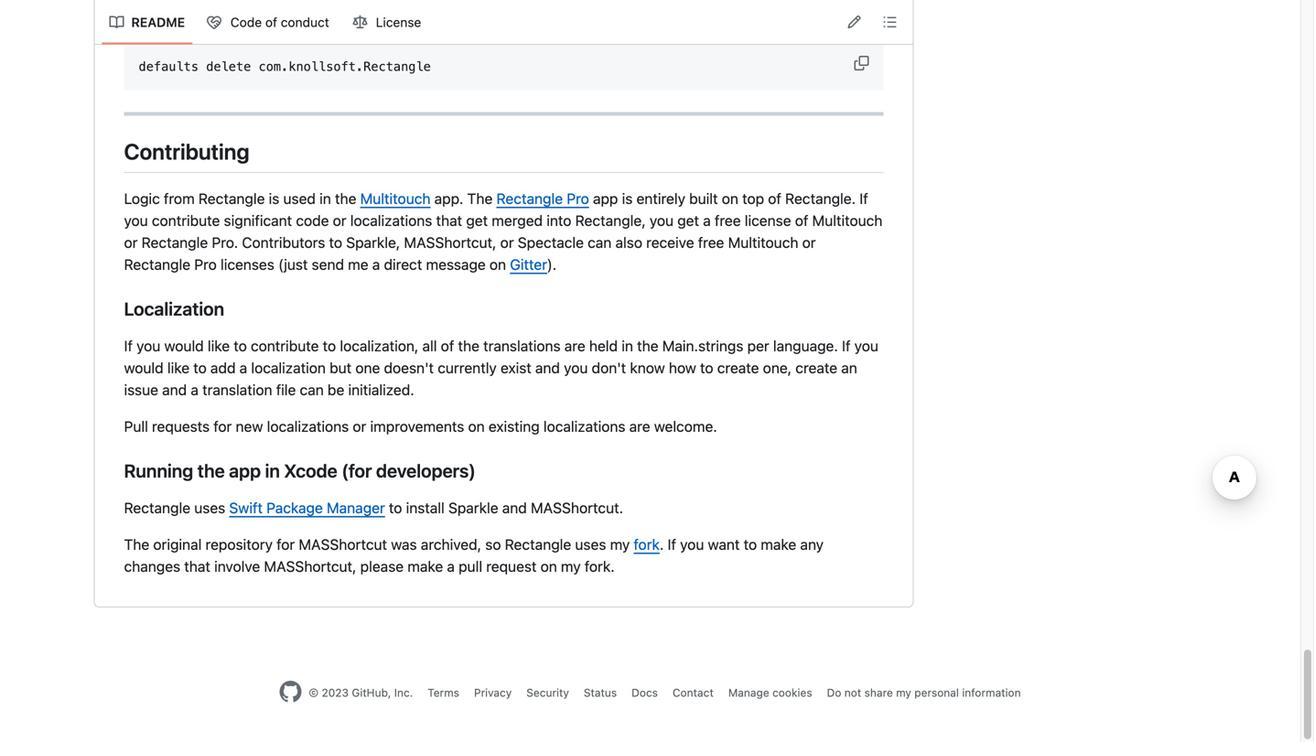 Task type: locate. For each thing, give the bounding box(es) containing it.
1 horizontal spatial defaults
[[829, 0, 882, 4]]

0 horizontal spatial in
[[265, 460, 280, 481]]

are left welcome.
[[629, 418, 650, 435]]

changes
[[124, 558, 180, 575]]

get down built
[[678, 212, 699, 229]]

code
[[296, 212, 329, 229]]

1 horizontal spatial make
[[761, 536, 797, 553]]

2 vertical spatial my
[[896, 686, 912, 699]]

1 vertical spatial would
[[124, 359, 164, 376]]

0 vertical spatial my
[[610, 536, 630, 553]]

0 horizontal spatial is
[[269, 190, 279, 207]]

to inside . if you want to make any changes that involve masshortcut, please make a pull request on my fork.
[[744, 536, 757, 553]]

0 vertical spatial defaults
[[829, 0, 882, 4]]

existing
[[489, 418, 540, 435]]

law image
[[353, 15, 368, 30]]

significant
[[224, 212, 292, 229]]

0 vertical spatial masshortcut,
[[404, 234, 497, 251]]

0 vertical spatial pro
[[567, 190, 589, 207]]

and up the command:
[[447, 0, 472, 4]]

1 vertical spatial for
[[277, 536, 295, 553]]

app up terminal
[[418, 0, 443, 4]]

exist
[[501, 359, 532, 376]]

information
[[962, 686, 1021, 699]]

that down app.
[[436, 212, 462, 229]]

1 horizontal spatial is
[[622, 190, 633, 207]]

1 vertical spatial are
[[629, 418, 650, 435]]

request
[[486, 558, 537, 575]]

moving
[[476, 0, 524, 4]]

a down built
[[703, 212, 711, 229]]

on left existing
[[468, 418, 485, 435]]

1 horizontal spatial for
[[277, 536, 295, 553]]

my
[[610, 536, 630, 553], [561, 558, 581, 575], [896, 686, 912, 699]]

0 vertical spatial contribute
[[152, 212, 220, 229]]

make down was
[[408, 558, 443, 575]]

xcode
[[284, 460, 337, 481]]

and right sparkle
[[502, 499, 527, 517]]

be inside rectangle can be uninstalled by quitting the app and moving it to the trash. you can remove the rectangle defaults from your machine with the following terminal command:
[[222, 0, 239, 4]]

of down the 'uninstalled'
[[265, 15, 277, 30]]

would up issue
[[124, 359, 164, 376]]

from inside rectangle can be uninstalled by quitting the app and moving it to the trash. you can remove the rectangle defaults from your machine with the following terminal command:
[[124, 9, 155, 26]]

uninstalled
[[243, 0, 315, 4]]

1 vertical spatial my
[[561, 558, 581, 575]]

make
[[761, 536, 797, 553], [408, 558, 443, 575]]

0 vertical spatial are
[[565, 337, 586, 354]]

0 vertical spatial multitouch
[[360, 190, 431, 207]]

localization
[[124, 298, 224, 319]]

repository
[[206, 536, 273, 553]]

to right it
[[540, 0, 553, 4]]

1 vertical spatial contribute
[[251, 337, 319, 354]]

0 horizontal spatial defaults
[[139, 59, 199, 74]]

that inside . if you want to make any changes that involve masshortcut, please make a pull request on my fork.
[[184, 558, 210, 575]]

0 vertical spatial app
[[418, 0, 443, 4]]

my left fork.
[[561, 558, 581, 575]]

like up 'add' on the left of the page
[[208, 337, 230, 354]]

install
[[406, 499, 445, 517]]

for
[[214, 418, 232, 435], [277, 536, 295, 553]]

localizations
[[350, 212, 432, 229], [267, 418, 349, 435], [544, 418, 626, 435]]

fork
[[634, 536, 660, 553]]

that
[[436, 212, 462, 229], [184, 558, 210, 575]]

0 horizontal spatial get
[[466, 212, 488, 229]]

if you would like to contribute to localization, all of the translations are held in the main.strings per language. if you would like to add a localization but one doesn't currently exist and you don't know how to create one, create an issue and a translation file can be initialized.
[[124, 337, 879, 398]]

command:
[[429, 9, 499, 26]]

the up changes
[[124, 536, 149, 553]]

to up send on the top left of the page
[[329, 234, 342, 251]]

issue
[[124, 381, 158, 398]]

localizations down the file
[[267, 418, 349, 435]]

if right rectangle.
[[860, 190, 868, 207]]

terminal
[[372, 9, 426, 26]]

in right held
[[622, 337, 633, 354]]

a inside . if you want to make any changes that involve masshortcut, please make a pull request on my fork.
[[447, 558, 455, 575]]

in inside if you would like to contribute to localization, all of the translations are held in the main.strings per language. if you would like to add a localization but one doesn't currently exist and you don't know how to create one, create an issue and a translation file can be initialized.
[[622, 337, 633, 354]]

for down package
[[277, 536, 295, 553]]

rectangle up localization
[[124, 256, 190, 273]]

1 vertical spatial pro
[[194, 256, 217, 273]]

an
[[841, 359, 857, 376]]

2 horizontal spatial in
[[622, 337, 633, 354]]

0 horizontal spatial the
[[124, 536, 149, 553]]

uses up fork.
[[575, 536, 606, 553]]

0 horizontal spatial contribute
[[152, 212, 220, 229]]

manage cookies button
[[728, 684, 812, 701]]

pro up into
[[567, 190, 589, 207]]

localizations down multitouch 'link'
[[350, 212, 432, 229]]

new
[[236, 418, 263, 435]]

to up but
[[323, 337, 336, 354]]

to
[[540, 0, 553, 4], [329, 234, 342, 251], [234, 337, 247, 354], [323, 337, 336, 354], [193, 359, 207, 376], [700, 359, 714, 376], [389, 499, 402, 517], [744, 536, 757, 553]]

1 vertical spatial in
[[622, 337, 633, 354]]

copy image
[[854, 56, 869, 70]]

be up machine
[[222, 0, 239, 4]]

multitouch up sparkle, at left
[[360, 190, 431, 207]]

code of conduct image
[[207, 15, 222, 30]]

1 vertical spatial that
[[184, 558, 210, 575]]

rectangle down running
[[124, 499, 190, 517]]

send
[[312, 256, 344, 273]]

localizations down don't
[[544, 418, 626, 435]]

manager
[[327, 499, 385, 517]]

1 horizontal spatial masshortcut,
[[404, 234, 497, 251]]

on left gitter
[[490, 256, 506, 273]]

1 horizontal spatial that
[[436, 212, 462, 229]]

free down built
[[715, 212, 741, 229]]

for left new in the left bottom of the page
[[214, 418, 232, 435]]

can down rectangle,
[[588, 234, 612, 251]]

free right receive
[[698, 234, 724, 251]]

if
[[860, 190, 868, 207], [124, 337, 133, 354], [842, 337, 851, 354], [668, 536, 676, 553]]

a right 'add' on the left of the page
[[240, 359, 247, 376]]

requests
[[152, 418, 210, 435]]

do not share my personal information button
[[827, 684, 1021, 701]]

0 vertical spatial would
[[164, 337, 204, 354]]

contribute up pro.
[[152, 212, 220, 229]]

0 vertical spatial be
[[222, 0, 239, 4]]

of down rectangle.
[[795, 212, 809, 229]]

uses left "swift"
[[194, 499, 225, 517]]

from right logic
[[164, 190, 195, 207]]

0 vertical spatial from
[[124, 9, 155, 26]]

you right .
[[680, 536, 704, 553]]

1 horizontal spatial pro
[[567, 190, 589, 207]]

like left 'add' on the left of the page
[[167, 359, 190, 376]]

2 get from the left
[[678, 212, 699, 229]]

pro
[[567, 190, 589, 207], [194, 256, 217, 273]]

package
[[267, 499, 323, 517]]

1 horizontal spatial the
[[467, 190, 493, 207]]

a left pull on the left of the page
[[447, 558, 455, 575]]

the right app.
[[467, 190, 493, 207]]

1 horizontal spatial get
[[678, 212, 699, 229]]

on right the request
[[541, 558, 557, 575]]

to inside app is entirely built on top of rectangle. if you contribute significant code or localizations that get merged into rectangle, you get a free license of multitouch or rectangle pro. contributors to sparkle, masshortcut, or spectacle can also receive free multitouch or rectangle pro licenses (just send me a direct message on
[[329, 234, 342, 251]]

can right the file
[[300, 381, 324, 398]]

1 horizontal spatial create
[[796, 359, 838, 376]]

if right .
[[668, 536, 676, 553]]

0 vertical spatial like
[[208, 337, 230, 354]]

status link
[[584, 686, 617, 699]]

and right issue
[[162, 381, 187, 398]]

2 horizontal spatial app
[[593, 190, 618, 207]]

don't
[[592, 359, 626, 376]]

list
[[102, 8, 430, 37]]

a up requests
[[191, 381, 199, 398]]

file
[[276, 381, 296, 398]]

from
[[124, 9, 155, 26], [164, 190, 195, 207]]

quitting
[[338, 0, 389, 4]]

logic
[[124, 190, 160, 207]]

trash.
[[582, 0, 620, 4]]

1 horizontal spatial localizations
[[350, 212, 432, 229]]

was
[[391, 536, 417, 553]]

free
[[715, 212, 741, 229], [698, 234, 724, 251]]

or down the "merged" on the top left
[[500, 234, 514, 251]]

be down but
[[328, 381, 344, 398]]

the right remove
[[733, 0, 755, 4]]

0 vertical spatial free
[[715, 212, 741, 229]]

get left the "merged" on the top left
[[466, 212, 488, 229]]

2 horizontal spatial my
[[896, 686, 912, 699]]

2 vertical spatial multitouch
[[728, 234, 799, 251]]

2 is from the left
[[622, 190, 633, 207]]

from left your
[[124, 9, 155, 26]]

1 vertical spatial uses
[[575, 536, 606, 553]]

1 vertical spatial masshortcut,
[[264, 558, 357, 575]]

contribute up the localization
[[251, 337, 319, 354]]

0 horizontal spatial from
[[124, 9, 155, 26]]

masshortcut, up "message"
[[404, 234, 497, 251]]

one,
[[763, 359, 792, 376]]

0 vertical spatial for
[[214, 418, 232, 435]]

0 horizontal spatial would
[[124, 359, 164, 376]]

it
[[528, 0, 536, 4]]

masshortcut,
[[404, 234, 497, 251], [264, 558, 357, 575]]

1 vertical spatial like
[[167, 359, 190, 376]]

or down rectangle.
[[802, 234, 816, 251]]

1 horizontal spatial contribute
[[251, 337, 319, 354]]

or down initialized.
[[353, 418, 366, 435]]

homepage image
[[279, 681, 301, 703]]

a
[[703, 212, 711, 229], [372, 256, 380, 273], [240, 359, 247, 376], [191, 381, 199, 398], [447, 558, 455, 575]]

running
[[124, 460, 193, 481]]

developers)
[[376, 460, 476, 481]]

the up know
[[637, 337, 659, 354]]

1 is from the left
[[269, 190, 279, 207]]

app up rectangle,
[[593, 190, 618, 207]]

archived,
[[421, 536, 482, 553]]

1 horizontal spatial in
[[320, 190, 331, 207]]

is
[[269, 190, 279, 207], [622, 190, 633, 207]]

0 horizontal spatial my
[[561, 558, 581, 575]]

masshortcut, down masshortcut
[[264, 558, 357, 575]]

masshortcut.
[[531, 499, 623, 517]]

rectangle right remove
[[759, 0, 825, 4]]

1 horizontal spatial app
[[418, 0, 443, 4]]

be
[[222, 0, 239, 4], [328, 381, 344, 398]]

in left 'xcode'
[[265, 460, 280, 481]]

localizations inside app is entirely built on top of rectangle. if you contribute significant code or localizations that get merged into rectangle, you get a free license of multitouch or rectangle pro. contributors to sparkle, masshortcut, or spectacle can also receive free multitouch or rectangle pro licenses (just send me a direct message on
[[350, 212, 432, 229]]

0 horizontal spatial are
[[565, 337, 586, 354]]

1 vertical spatial free
[[698, 234, 724, 251]]

so
[[485, 536, 501, 553]]

0 horizontal spatial be
[[222, 0, 239, 4]]

masshortcut, inside app is entirely built on top of rectangle. if you contribute significant code or localizations that get merged into rectangle, you get a free license of multitouch or rectangle pro. contributors to sparkle, masshortcut, or spectacle can also receive free multitouch or rectangle pro licenses (just send me a direct message on
[[404, 234, 497, 251]]

1 vertical spatial make
[[408, 558, 443, 575]]

1 horizontal spatial are
[[629, 418, 650, 435]]

2 vertical spatial app
[[229, 460, 261, 481]]

0 horizontal spatial pro
[[194, 256, 217, 273]]

create down language.
[[796, 359, 838, 376]]

1 vertical spatial be
[[328, 381, 344, 398]]

is left used
[[269, 190, 279, 207]]

terms link
[[428, 686, 459, 699]]

1 vertical spatial from
[[164, 190, 195, 207]]

swift package manager link
[[229, 499, 385, 517]]

the right used
[[335, 190, 356, 207]]

license link
[[346, 8, 430, 37]]

(for
[[342, 460, 372, 481]]

multitouch down rectangle.
[[812, 212, 883, 229]]

create down per on the right top of the page
[[717, 359, 759, 376]]

2 horizontal spatial multitouch
[[812, 212, 883, 229]]

pull
[[459, 558, 482, 575]]

0 vertical spatial make
[[761, 536, 797, 553]]

0 vertical spatial the
[[467, 190, 493, 207]]

0 horizontal spatial masshortcut,
[[264, 558, 357, 575]]

add
[[210, 359, 236, 376]]

make left any
[[761, 536, 797, 553]]

security
[[527, 686, 569, 699]]

in up code on the top left
[[320, 190, 331, 207]]

defaults up the edit file image
[[829, 0, 882, 4]]

the
[[393, 0, 414, 4], [557, 0, 579, 4], [733, 0, 755, 4], [283, 9, 305, 26], [335, 190, 356, 207], [458, 337, 480, 354], [637, 337, 659, 354], [197, 460, 225, 481]]

pro inside app is entirely built on top of rectangle. if you contribute significant code or localizations that get merged into rectangle, you get a free license of multitouch or rectangle pro. contributors to sparkle, masshortcut, or spectacle can also receive free multitouch or rectangle pro licenses (just send me a direct message on
[[194, 256, 217, 273]]

pro down pro.
[[194, 256, 217, 273]]

1 horizontal spatial be
[[328, 381, 344, 398]]

to left 'add' on the left of the page
[[193, 359, 207, 376]]

0 horizontal spatial create
[[717, 359, 759, 376]]

0 horizontal spatial that
[[184, 558, 210, 575]]

privacy link
[[474, 686, 512, 699]]

share
[[865, 686, 893, 699]]

are inside if you would like to contribute to localization, all of the translations are held in the main.strings per language. if you would like to add a localization but one doesn't currently exist and you don't know how to create one, create an issue and a translation file can be initialized.
[[565, 337, 586, 354]]

the up terminal
[[393, 0, 414, 4]]

the down the 'uninstalled'
[[283, 9, 305, 26]]

my left fork
[[610, 536, 630, 553]]

0 horizontal spatial uses
[[194, 499, 225, 517]]

you
[[124, 212, 148, 229], [650, 212, 674, 229], [137, 337, 161, 354], [855, 337, 879, 354], [564, 359, 588, 376], [680, 536, 704, 553]]

1 vertical spatial app
[[593, 190, 618, 207]]

translations
[[483, 337, 561, 354]]

but
[[330, 359, 352, 376]]

gitter
[[510, 256, 547, 273]]

license
[[745, 212, 791, 229]]

if inside app is entirely built on top of rectangle. if you contribute significant code or localizations that get merged into rectangle, you get a free license of multitouch or rectangle pro. contributors to sparkle, masshortcut, or spectacle can also receive free multitouch or rectangle pro licenses (just send me a direct message on
[[860, 190, 868, 207]]

2 vertical spatial in
[[265, 460, 280, 481]]

translation
[[202, 381, 272, 398]]

terms
[[428, 686, 459, 699]]

would down localization
[[164, 337, 204, 354]]

0 vertical spatial that
[[436, 212, 462, 229]]

my right share
[[896, 686, 912, 699]]

1 horizontal spatial like
[[208, 337, 230, 354]]

like
[[208, 337, 230, 354], [167, 359, 190, 376]]

the left the trash.
[[557, 0, 579, 4]]

do
[[827, 686, 842, 699]]

initialized.
[[348, 381, 414, 398]]

involve
[[214, 558, 260, 575]]

of right all on the left of the page
[[441, 337, 454, 354]]



Task type: vqa. For each thing, say whether or not it's contained in the screenshot.
the leftmost fix
no



Task type: describe. For each thing, give the bounding box(es) containing it.
to inside rectangle can be uninstalled by quitting the app and moving it to the trash. you can remove the rectangle defaults from your machine with the following terminal command:
[[540, 0, 553, 4]]

code of conduct
[[231, 15, 329, 30]]

license
[[376, 15, 421, 30]]

app inside app is entirely built on top of rectangle. if you contribute significant code or localizations that get merged into rectangle, you get a free license of multitouch or rectangle pro. contributors to sparkle, masshortcut, or spectacle can also receive free multitouch or rectangle pro licenses (just send me a direct message on
[[593, 190, 618, 207]]

security link
[[527, 686, 569, 699]]

fork.
[[585, 558, 615, 575]]

personal
[[915, 686, 959, 699]]

contribute inside if you would like to contribute to localization, all of the translations are held in the main.strings per language. if you would like to add a localization but one doesn't currently exist and you don't know how to create one, create an issue and a translation file can be initialized.
[[251, 337, 319, 354]]

defaults delete com.knollsoft.rectangle
[[139, 59, 431, 74]]

1 create from the left
[[717, 359, 759, 376]]

the original repository for masshortcut was archived, so rectangle uses my fork
[[124, 536, 660, 553]]

0 horizontal spatial localizations
[[267, 418, 349, 435]]

edit file image
[[847, 15, 862, 29]]

contributing
[[124, 139, 250, 164]]

if inside . if you want to make any changes that involve masshortcut, please make a pull request on my fork.
[[668, 536, 676, 553]]

sparkle
[[448, 499, 498, 517]]

into
[[547, 212, 572, 229]]

contribute inside app is entirely built on top of rectangle. if you contribute significant code or localizations that get merged into rectangle, you get a free license of multitouch or rectangle pro. contributors to sparkle, masshortcut, or spectacle can also receive free multitouch or rectangle pro licenses (just send me a direct message on
[[152, 212, 220, 229]]

privacy
[[474, 686, 512, 699]]

or down logic
[[124, 234, 138, 251]]

you
[[624, 0, 649, 4]]

1 horizontal spatial from
[[164, 190, 195, 207]]

language.
[[773, 337, 838, 354]]

or right code on the top left
[[333, 212, 347, 229]]

to down main.strings
[[700, 359, 714, 376]]

held
[[589, 337, 618, 354]]

spectacle
[[518, 234, 584, 251]]

running the app in xcode (for developers)
[[124, 460, 476, 481]]

0 horizontal spatial make
[[408, 558, 443, 575]]

rectangle up readme
[[124, 0, 190, 4]]

with
[[252, 9, 280, 26]]

1 horizontal spatial uses
[[575, 536, 606, 553]]

rectangle can be uninstalled by quitting the app and moving it to the trash. you can remove the rectangle defaults from your machine with the following terminal command:
[[124, 0, 882, 26]]

you down logic
[[124, 212, 148, 229]]

welcome.
[[654, 418, 717, 435]]

a right me at the left of page
[[372, 256, 380, 273]]

entirely
[[637, 190, 686, 207]]

code of conduct link
[[200, 8, 338, 37]]

logic from rectangle is used in the multitouch app. the rectangle pro
[[124, 190, 589, 207]]

original
[[153, 536, 202, 553]]

defaults inside rectangle can be uninstalled by quitting the app and moving it to the trash. you can remove the rectangle defaults from your machine with the following terminal command:
[[829, 0, 882, 4]]

0 horizontal spatial for
[[214, 418, 232, 435]]

sparkle,
[[346, 234, 400, 251]]

my inside . if you want to make any changes that involve masshortcut, please make a pull request on my fork.
[[561, 558, 581, 575]]

currently
[[438, 359, 497, 376]]

main.strings
[[662, 337, 744, 354]]

pull requests for new localizations or improvements on existing localizations are welcome.
[[124, 418, 717, 435]]

on left the top
[[722, 190, 739, 207]]

localization
[[251, 359, 326, 376]]

1 vertical spatial multitouch
[[812, 212, 883, 229]]

0 horizontal spatial multitouch
[[360, 190, 431, 207]]

me
[[348, 256, 369, 273]]

you up an
[[855, 337, 879, 354]]

also
[[616, 234, 643, 251]]

fork link
[[634, 536, 660, 553]]

docs link
[[632, 686, 658, 699]]

.
[[660, 536, 664, 553]]

0 horizontal spatial like
[[167, 359, 190, 376]]

status
[[584, 686, 617, 699]]

do not share my personal information
[[827, 686, 1021, 699]]

remove
[[680, 0, 730, 4]]

2 create from the left
[[796, 359, 838, 376]]

. if you want to make any changes that involve masshortcut, please make a pull request on my fork.
[[124, 536, 824, 575]]

that inside app is entirely built on top of rectangle. if you contribute significant code or localizations that get merged into rectangle, you get a free license of multitouch or rectangle pro. contributors to sparkle, masshortcut, or spectacle can also receive free multitouch or rectangle pro licenses (just send me a direct message on
[[436, 212, 462, 229]]

0 vertical spatial in
[[320, 190, 331, 207]]

all
[[422, 337, 437, 354]]

0 vertical spatial uses
[[194, 499, 225, 517]]

app inside rectangle can be uninstalled by quitting the app and moving it to the trash. you can remove the rectangle defaults from your machine with the following terminal command:
[[418, 0, 443, 4]]

rectangle up significant
[[199, 190, 265, 207]]

you left don't
[[564, 359, 588, 376]]

per
[[747, 337, 770, 354]]

masshortcut, inside . if you want to make any changes that involve masshortcut, please make a pull request on my fork.
[[264, 558, 357, 575]]

rectangle up the "merged" on the top left
[[497, 190, 563, 207]]

2023
[[322, 686, 349, 699]]

receive
[[646, 234, 694, 251]]

want
[[708, 536, 740, 553]]

one
[[355, 359, 380, 376]]

the up currently
[[458, 337, 480, 354]]

improvements
[[370, 418, 464, 435]]

you up issue
[[137, 337, 161, 354]]

how
[[669, 359, 696, 376]]

of inside if you would like to contribute to localization, all of the translations are held in the main.strings per language. if you would like to add a localization but one doesn't currently exist and you don't know how to create one, create an issue and a translation file can be initialized.
[[441, 337, 454, 354]]

rectangle,
[[575, 212, 646, 229]]

2 horizontal spatial localizations
[[544, 418, 626, 435]]

1 get from the left
[[466, 212, 488, 229]]

can inside app is entirely built on top of rectangle. if you contribute significant code or localizations that get merged into rectangle, you get a free license of multitouch or rectangle pro. contributors to sparkle, masshortcut, or spectacle can also receive free multitouch or rectangle pro licenses (just send me a direct message on
[[588, 234, 612, 251]]

my inside do not share my personal information button
[[896, 686, 912, 699]]

and inside rectangle can be uninstalled by quitting the app and moving it to the trash. you can remove the rectangle defaults from your machine with the following terminal command:
[[447, 0, 472, 4]]

book image
[[109, 15, 124, 30]]

1 horizontal spatial my
[[610, 536, 630, 553]]

1 horizontal spatial multitouch
[[728, 234, 799, 251]]

you inside . if you want to make any changes that involve masshortcut, please make a pull request on my fork.
[[680, 536, 704, 553]]

contributors
[[242, 234, 325, 251]]

inc.
[[394, 686, 413, 699]]

cookies
[[773, 686, 812, 699]]

to left install
[[389, 499, 402, 517]]

rectangle.
[[785, 190, 856, 207]]

swift
[[229, 499, 263, 517]]

docs
[[632, 686, 658, 699]]

rectangle left pro.
[[142, 234, 208, 251]]

1 vertical spatial defaults
[[139, 59, 199, 74]]

machine
[[192, 9, 248, 26]]

please
[[360, 558, 404, 575]]

rectangle pro link
[[497, 190, 589, 207]]

you down entirely
[[650, 212, 674, 229]]

if up an
[[842, 337, 851, 354]]

following
[[309, 9, 368, 26]]

of right the top
[[768, 190, 782, 207]]

manage cookies
[[728, 686, 812, 699]]

not
[[845, 686, 862, 699]]

readme
[[131, 15, 185, 30]]

the right running
[[197, 460, 225, 481]]

pro.
[[212, 234, 238, 251]]

direct
[[384, 256, 422, 273]]

app.
[[434, 190, 463, 207]]

can up machine
[[194, 0, 218, 4]]

outline image
[[883, 15, 897, 29]]

merged
[[492, 212, 543, 229]]

be inside if you would like to contribute to localization, all of the translations are held in the main.strings per language. if you would like to add a localization but one doesn't currently exist and you don't know how to create one, create an issue and a translation file can be initialized.
[[328, 381, 344, 398]]

1 vertical spatial the
[[124, 536, 149, 553]]

1 horizontal spatial would
[[164, 337, 204, 354]]

can right you
[[653, 0, 677, 4]]

to up 'add' on the left of the page
[[234, 337, 247, 354]]

pull
[[124, 418, 148, 435]]

is inside app is entirely built on top of rectangle. if you contribute significant code or localizations that get merged into rectangle, you get a free license of multitouch or rectangle pro. contributors to sparkle, masshortcut, or spectacle can also receive free multitouch or rectangle pro licenses (just send me a direct message on
[[622, 190, 633, 207]]

list containing readme
[[102, 8, 430, 37]]

if up issue
[[124, 337, 133, 354]]

licenses
[[221, 256, 274, 273]]

can inside if you would like to contribute to localization, all of the translations are held in the main.strings per language. if you would like to add a localization but one doesn't currently exist and you don't know how to create one, create an issue and a translation file can be initialized.
[[300, 381, 324, 398]]

(just
[[278, 256, 308, 273]]

know
[[630, 359, 665, 376]]

rectangle uses swift package manager to install sparkle and masshortcut.
[[124, 499, 623, 517]]

doesn't
[[384, 359, 434, 376]]

code
[[231, 15, 262, 30]]

localization,
[[340, 337, 419, 354]]

and right exist
[[535, 359, 560, 376]]

rectangle up the request
[[505, 536, 571, 553]]

on inside . if you want to make any changes that involve masshortcut, please make a pull request on my fork.
[[541, 558, 557, 575]]

readme link
[[102, 8, 192, 37]]

0 horizontal spatial app
[[229, 460, 261, 481]]



